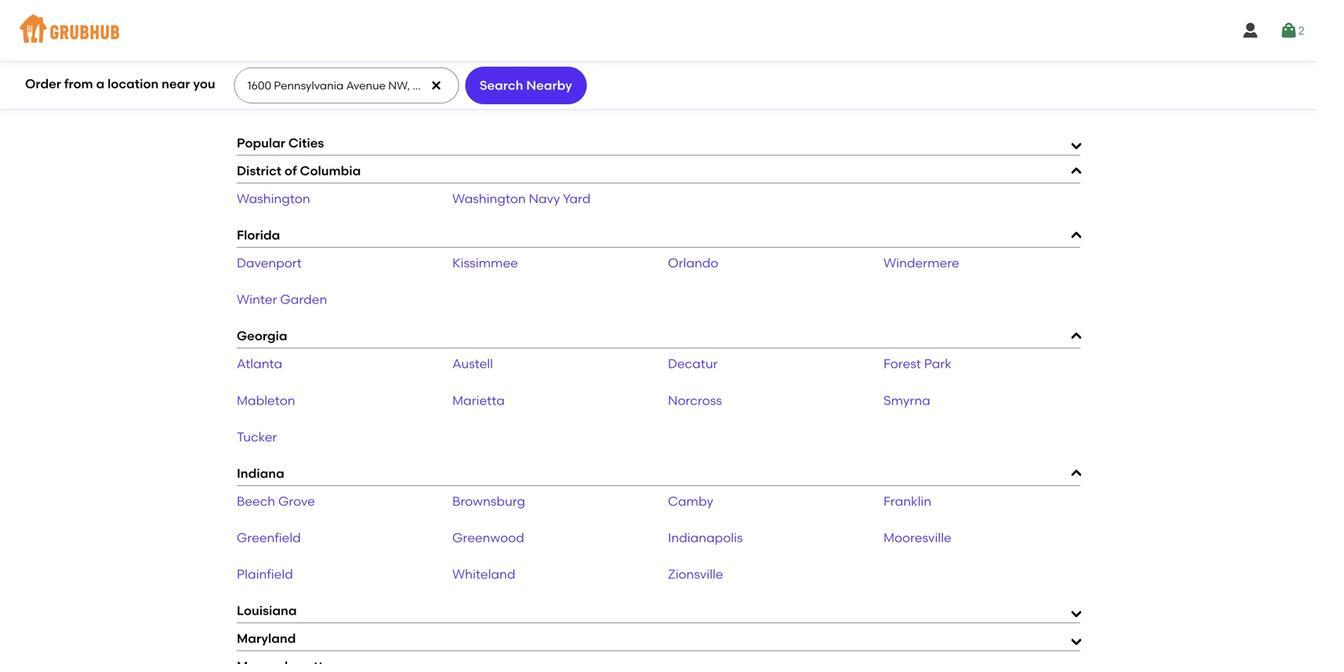 Task type: vqa. For each thing, say whether or not it's contained in the screenshot.
Popular Cities
yes



Task type: locate. For each thing, give the bounding box(es) containing it.
washington left the navy
[[452, 191, 526, 206]]

forest
[[884, 356, 921, 371]]

washington for washington link on the left of page
[[237, 191, 310, 206]]

garden
[[280, 292, 327, 307]]

zionsville
[[668, 566, 723, 582]]

washington
[[237, 191, 310, 206], [452, 191, 526, 206]]

1 washington from the left
[[237, 191, 310, 206]]

nearby
[[526, 78, 572, 93]]

smyrna
[[884, 393, 930, 408]]

plainfield
[[237, 566, 293, 582]]

washington link
[[237, 191, 310, 206]]

washington down the district
[[237, 191, 310, 206]]

tucker link
[[237, 429, 277, 444]]

greenwood
[[452, 530, 524, 545]]

winter garden link
[[237, 292, 327, 307]]

whiteland
[[452, 566, 515, 582]]

indianapolis
[[668, 530, 743, 545]]

svg image inside 2 button
[[1280, 21, 1299, 40]]

washington navy yard
[[452, 191, 591, 206]]

brownsburg link
[[452, 493, 525, 509]]

svg image
[[430, 79, 442, 92]]

navy
[[529, 191, 560, 206]]

0 horizontal spatial washington
[[237, 191, 310, 206]]

plainfield link
[[237, 566, 293, 582]]

atlanta
[[237, 356, 282, 371]]

norcross link
[[668, 393, 722, 408]]

whiteland link
[[452, 566, 515, 582]]

2 svg image from the left
[[1280, 21, 1299, 40]]

1 svg image from the left
[[1241, 21, 1260, 40]]

search
[[480, 78, 523, 93]]

orlando link
[[668, 255, 718, 271]]

orlando
[[668, 255, 718, 271]]

district of columbia
[[237, 163, 361, 178]]

decatur
[[668, 356, 718, 371]]

0 horizontal spatial svg image
[[1241, 21, 1260, 40]]

mooresville
[[884, 530, 952, 545]]

indiana
[[237, 466, 284, 481]]

windermere link
[[884, 255, 959, 271]]

maryland
[[237, 631, 296, 646]]

forest park link
[[884, 356, 952, 371]]

popular cities
[[237, 135, 324, 150]]

svg image
[[1241, 21, 1260, 40], [1280, 21, 1299, 40]]

main navigation navigation
[[0, 0, 1317, 61]]

georgia
[[237, 328, 287, 344]]

Search Address search field
[[234, 68, 457, 103]]

a
[[96, 76, 105, 92]]

marietta
[[452, 393, 505, 408]]

park
[[924, 356, 952, 371]]

2 washington from the left
[[452, 191, 526, 206]]

greenwood link
[[452, 530, 524, 545]]

beech
[[237, 493, 275, 509]]

1 horizontal spatial svg image
[[1280, 21, 1299, 40]]

grove
[[278, 493, 315, 509]]

1 horizontal spatial washington
[[452, 191, 526, 206]]

columbia
[[300, 163, 361, 178]]

florida
[[237, 227, 280, 243]]



Task type: describe. For each thing, give the bounding box(es) containing it.
greenfield
[[237, 530, 301, 545]]

mableton
[[237, 393, 295, 408]]

kissimmee link
[[452, 255, 518, 271]]

mableton link
[[237, 393, 295, 408]]

forest park
[[884, 356, 952, 371]]

cities
[[288, 135, 324, 150]]

yard
[[563, 191, 591, 206]]

winter garden
[[237, 292, 327, 307]]

2
[[1299, 24, 1305, 37]]

atlanta link
[[237, 356, 282, 371]]

popular
[[237, 135, 285, 150]]

franklin link
[[884, 493, 932, 509]]

near
[[162, 76, 190, 92]]

search nearby
[[480, 78, 572, 93]]

austell link
[[452, 356, 493, 371]]

of
[[285, 163, 297, 178]]

austell
[[452, 356, 493, 371]]

windermere
[[884, 255, 959, 271]]

smyrna link
[[884, 393, 930, 408]]

camby link
[[668, 493, 713, 509]]

decatur link
[[668, 356, 718, 371]]

order
[[25, 76, 61, 92]]

beech grove
[[237, 493, 315, 509]]

location
[[108, 76, 159, 92]]

2 button
[[1280, 16, 1305, 45]]

norcross
[[668, 393, 722, 408]]

franklin
[[884, 493, 932, 509]]

winter
[[237, 292, 277, 307]]

order from a location near you
[[25, 76, 215, 92]]

camby
[[668, 493, 713, 509]]

davenport link
[[237, 255, 302, 271]]

louisiana
[[237, 603, 297, 618]]

mooresville link
[[884, 530, 952, 545]]

washington for washington navy yard
[[452, 191, 526, 206]]

kissimmee
[[452, 255, 518, 271]]

indianapolis link
[[668, 530, 743, 545]]

beech grove link
[[237, 493, 315, 509]]

davenport
[[237, 255, 302, 271]]

from
[[64, 76, 93, 92]]

you
[[193, 76, 215, 92]]

zionsville link
[[668, 566, 723, 582]]

tucker
[[237, 429, 277, 444]]

greenfield link
[[237, 530, 301, 545]]

washington navy yard link
[[452, 191, 591, 206]]

search nearby button
[[465, 67, 587, 104]]

brownsburg
[[452, 493, 525, 509]]

district
[[237, 163, 282, 178]]

marietta link
[[452, 393, 505, 408]]



